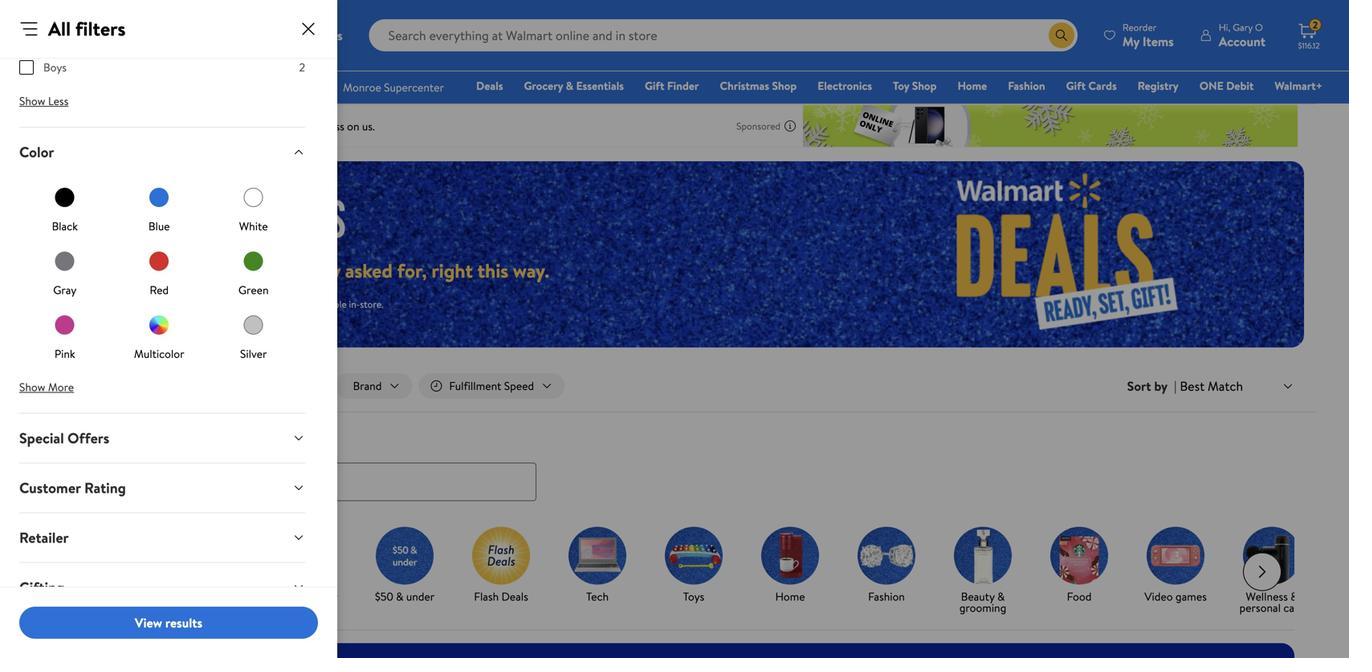 Task type: locate. For each thing, give the bounding box(es) containing it.
show less button
[[6, 88, 81, 114]]

filters
[[75, 15, 126, 42]]

items
[[238, 297, 261, 311]]

home right toy shop
[[958, 78, 988, 94]]

store.
[[360, 297, 384, 311]]

by left |
[[1155, 378, 1168, 395]]

show more
[[19, 380, 74, 395]]

1 vertical spatial deals
[[51, 431, 86, 451]]

Search in deals search field
[[51, 463, 537, 502]]

& for $50
[[396, 589, 404, 605]]

1 horizontal spatial 2
[[1313, 18, 1319, 32]]

0 vertical spatial christmas
[[720, 78, 770, 94]]

1 horizontal spatial walmart black friday deals for days image
[[846, 161, 1305, 348]]

$25 & under
[[279, 589, 338, 605]]

by inside get it by christmas
[[125, 589, 137, 605]]

cards
[[1089, 78, 1117, 94]]

gifting button
[[6, 564, 318, 613]]

boys
[[43, 59, 67, 75]]

1 gift from the left
[[645, 78, 665, 94]]

0 horizontal spatial walmart black friday deals for days image
[[64, 198, 360, 238]]

2 show from the top
[[19, 380, 45, 395]]

electronics
[[818, 78, 873, 94]]

0 vertical spatial fashion
[[1008, 78, 1046, 94]]

they
[[304, 257, 341, 284]]

supplies
[[90, 297, 123, 311]]

beauty & grooming link
[[942, 528, 1025, 618]]

beauty & grooming
[[960, 589, 1007, 616]]

1 horizontal spatial fashion link
[[1001, 77, 1053, 94]]

walmart black friday deals for days image
[[846, 161, 1305, 348], [64, 198, 360, 238]]

toy shop
[[893, 78, 937, 94]]

red
[[150, 282, 169, 298]]

fashion link
[[1001, 77, 1053, 94], [845, 528, 929, 606]]

close panel image
[[299, 19, 318, 39]]

special
[[19, 429, 64, 449]]

& right beauty
[[998, 589, 1005, 605]]

tech
[[587, 589, 609, 605]]

1 horizontal spatial shop
[[912, 78, 937, 94]]

gift finder link
[[638, 77, 706, 94]]

silver button
[[239, 311, 268, 362]]

1 vertical spatial fashion
[[869, 589, 905, 605]]

customer rating button
[[6, 464, 318, 513]]

video games
[[1145, 589, 1207, 605]]

shop up sponsored
[[772, 78, 797, 94]]

2 horizontal spatial under
[[406, 589, 435, 605]]

& right grocery
[[566, 78, 574, 94]]

0 horizontal spatial home
[[776, 589, 805, 605]]

$10
[[183, 589, 199, 605]]

0 horizontal spatial 2
[[299, 59, 305, 75]]

color group
[[19, 177, 305, 368]]

gray
[[53, 282, 77, 298]]

shop tech. image
[[569, 528, 627, 585]]

gift
[[645, 78, 665, 94], [1067, 78, 1086, 94]]

1 vertical spatial by
[[125, 589, 137, 605]]

1 horizontal spatial gift
[[1067, 78, 1086, 94]]

3 under from the left
[[406, 589, 435, 605]]

0 vertical spatial home link
[[951, 77, 995, 94]]

& right $10
[[202, 589, 210, 605]]

0 horizontal spatial by
[[125, 589, 137, 605]]

fashion left gift cards
[[1008, 78, 1046, 94]]

under right $25
[[310, 589, 338, 605]]

gray button
[[50, 247, 79, 298]]

1 show from the top
[[19, 93, 45, 109]]

under right $50 on the left bottom of the page
[[406, 589, 435, 605]]

& for grocery
[[566, 78, 574, 94]]

walmart+ link
[[1268, 77, 1330, 94]]

home down home image
[[776, 589, 805, 605]]

under right $10
[[212, 589, 241, 605]]

gift cards
[[1067, 78, 1117, 94]]

one
[[1200, 78, 1224, 94]]

flash deals
[[474, 589, 528, 605]]

video games link
[[1134, 528, 1218, 606]]

flash deals image
[[472, 528, 530, 585]]

by
[[1155, 378, 1168, 395], [125, 589, 137, 605]]

1 vertical spatial 2
[[299, 59, 305, 75]]

0 vertical spatial by
[[1155, 378, 1168, 395]]

toys
[[684, 589, 705, 605]]

0 horizontal spatial shop
[[772, 78, 797, 94]]

& right $25
[[299, 589, 307, 605]]

2 gift from the left
[[1067, 78, 1086, 94]]

special offers button
[[6, 414, 318, 463]]

0 horizontal spatial home link
[[749, 528, 832, 606]]

show left more
[[19, 380, 45, 395]]

2 shop from the left
[[912, 78, 937, 94]]

show
[[19, 93, 45, 109], [19, 380, 45, 395]]

& inside wellness & personal care
[[1291, 589, 1299, 605]]

2 up $116.12
[[1313, 18, 1319, 32]]

1 horizontal spatial home link
[[951, 77, 995, 94]]

2 down close panel 'image'
[[299, 59, 305, 75]]

0 horizontal spatial fashion
[[869, 589, 905, 605]]

& right the "wellness"
[[1291, 589, 1299, 605]]

grocery & essentials link
[[517, 77, 631, 94]]

video
[[1145, 589, 1173, 605]]

all
[[48, 15, 71, 42]]

walmart+
[[1275, 78, 1323, 94]]

under
[[212, 589, 241, 605], [310, 589, 338, 605], [406, 589, 435, 605]]

christmas shop
[[720, 78, 797, 94]]

more
[[48, 380, 74, 395]]

& for beauty
[[998, 589, 1005, 605]]

deals up the search image
[[51, 431, 86, 451]]

fashion
[[1008, 78, 1046, 94], [869, 589, 905, 605]]

search image
[[64, 476, 77, 489]]

no
[[144, 297, 157, 311]]

shop twenty-five dollars and under. image
[[280, 528, 337, 585]]

next slide for chipmodulewithimages list image
[[1244, 553, 1282, 592]]

may
[[263, 297, 280, 311]]

1 horizontal spatial christmas
[[720, 78, 770, 94]]

& for $10
[[202, 589, 210, 605]]

all filters image
[[56, 380, 82, 393]]

special offers
[[19, 429, 109, 449]]

by right it
[[125, 589, 137, 605]]

0 horizontal spatial under
[[212, 589, 241, 605]]

wellness
[[1247, 589, 1289, 605]]

0 vertical spatial show
[[19, 93, 45, 109]]

1 horizontal spatial under
[[310, 589, 338, 605]]

view results button
[[19, 607, 318, 640]]

silver
[[240, 346, 267, 362]]

show for show less
[[19, 93, 45, 109]]

2 inside all filters dialog
[[299, 59, 305, 75]]

$25
[[279, 589, 297, 605]]

1 horizontal spatial by
[[1155, 378, 1168, 395]]

home link
[[951, 77, 995, 94], [749, 528, 832, 606]]

1 vertical spatial christmas
[[91, 601, 140, 616]]

show left less
[[19, 93, 45, 109]]

1 vertical spatial fashion link
[[845, 528, 929, 606]]

under for $10 & under
[[212, 589, 241, 605]]

all filters dialog
[[0, 0, 337, 659]]

major
[[64, 257, 113, 284]]

under for $50 & under
[[406, 589, 435, 605]]

blue
[[149, 219, 170, 234]]

& inside beauty & grooming
[[998, 589, 1005, 605]]

under for $25 & under
[[310, 589, 338, 605]]

registry
[[1138, 78, 1179, 94]]

gift finder
[[645, 78, 699, 94]]

gifting
[[19, 578, 64, 598]]

get gifts in time for christmas. image
[[87, 528, 145, 585]]

deals left grocery
[[476, 78, 503, 94]]

shop fifty dollars and under. image
[[376, 528, 434, 585]]

1 under from the left
[[212, 589, 241, 605]]

1 shop from the left
[[772, 78, 797, 94]]

home
[[958, 78, 988, 94], [776, 589, 805, 605]]

shop right toy
[[912, 78, 937, 94]]

None checkbox
[[19, 60, 34, 75]]

rating
[[84, 478, 126, 499]]

gift for gift cards
[[1067, 78, 1086, 94]]

deals right flash
[[502, 589, 528, 605]]

multicolor
[[134, 346, 184, 362]]

food
[[1067, 589, 1092, 605]]

0 horizontal spatial gift
[[645, 78, 665, 94]]

1 vertical spatial home
[[776, 589, 805, 605]]

1 vertical spatial show
[[19, 380, 45, 395]]

view results
[[135, 614, 203, 632]]

fashion down fashion image
[[869, 589, 905, 605]]

1 horizontal spatial home
[[958, 78, 988, 94]]

christmas
[[720, 78, 770, 94], [91, 601, 140, 616]]

color
[[19, 142, 54, 162]]

flash
[[474, 589, 499, 605]]

2 under from the left
[[310, 589, 338, 605]]

gift left finder at the top
[[645, 78, 665, 94]]

& right $50 on the left bottom of the page
[[396, 589, 404, 605]]

right
[[432, 257, 473, 284]]

gift left cards
[[1067, 78, 1086, 94]]

0 horizontal spatial fashion link
[[845, 528, 929, 606]]



Task type: vqa. For each thing, say whether or not it's contained in the screenshot.
the Search icon
no



Task type: describe. For each thing, give the bounding box(es) containing it.
sponsored
[[737, 119, 781, 133]]

shop beauty and grooming. image
[[954, 528, 1012, 585]]

0 vertical spatial home
[[958, 78, 988, 94]]

red button
[[145, 247, 174, 298]]

essentials
[[576, 78, 624, 94]]

black
[[52, 219, 78, 234]]

$25 & under link
[[267, 528, 350, 606]]

in-
[[349, 297, 360, 311]]

toy
[[893, 78, 910, 94]]

& for wellness
[[1291, 589, 1299, 605]]

toys link
[[652, 528, 736, 606]]

1 vertical spatial home link
[[749, 528, 832, 606]]

on
[[183, 257, 204, 284]]

retailer
[[19, 528, 69, 548]]

results
[[165, 614, 203, 632]]

deals link
[[469, 77, 511, 94]]

1 horizontal spatial fashion
[[1008, 78, 1046, 94]]

rain
[[159, 297, 174, 311]]

deals inside "search box"
[[51, 431, 86, 451]]

Search search field
[[369, 19, 1078, 51]]

white
[[239, 219, 268, 234]]

games
[[1176, 589, 1207, 605]]

pink button
[[50, 311, 79, 362]]

show more button
[[6, 375, 87, 401]]

multicolor button
[[134, 311, 184, 362]]

wellness & personal care
[[1240, 589, 1305, 616]]

tech link
[[556, 528, 640, 606]]

Deals search field
[[32, 431, 1318, 502]]

one debit link
[[1193, 77, 1262, 94]]

shop for toy shop
[[912, 78, 937, 94]]

while supplies last. no rain checks. select items may not be available in-store.
[[64, 297, 384, 311]]

get it by christmas
[[91, 589, 140, 616]]

get it by christmas link
[[74, 528, 157, 618]]

2 vertical spatial deals
[[502, 589, 528, 605]]

by inside sort and filter section element
[[1155, 378, 1168, 395]]

major savings on everything they asked for, right this way.
[[64, 257, 550, 284]]

for,
[[397, 257, 427, 284]]

shop for christmas shop
[[772, 78, 797, 94]]

0 vertical spatial 2
[[1313, 18, 1319, 32]]

0 horizontal spatial christmas
[[91, 601, 140, 616]]

be
[[299, 297, 309, 311]]

available
[[311, 297, 347, 311]]

pink
[[54, 346, 75, 362]]

get
[[95, 589, 113, 605]]

0 vertical spatial fashion link
[[1001, 77, 1053, 94]]

shop toys. image
[[665, 528, 723, 585]]

color button
[[6, 128, 318, 177]]

food link
[[1038, 528, 1122, 606]]

christmas shop link
[[713, 77, 804, 94]]

grocery & essentials
[[524, 78, 624, 94]]

shop video games. image
[[1147, 528, 1205, 585]]

grocery
[[524, 78, 563, 94]]

grooming
[[960, 601, 1007, 616]]

finder
[[667, 78, 699, 94]]

home image
[[762, 528, 820, 585]]

savings
[[117, 257, 178, 284]]

$10 & under link
[[170, 528, 254, 606]]

customer
[[19, 478, 81, 499]]

not
[[282, 297, 297, 311]]

it
[[116, 589, 123, 605]]

flash deals link
[[460, 528, 543, 606]]

white button
[[239, 183, 268, 234]]

shop wellness and self-care. image
[[1244, 528, 1302, 585]]

none checkbox inside all filters dialog
[[19, 60, 34, 75]]

while
[[64, 297, 88, 311]]

care
[[1284, 601, 1305, 616]]

sort
[[1128, 378, 1152, 395]]

shop ten dollars and under. image
[[183, 528, 241, 585]]

debit
[[1227, 78, 1254, 94]]

less
[[48, 93, 69, 109]]

shop food image
[[1051, 528, 1109, 585]]

electronics link
[[811, 77, 880, 94]]

all filters
[[48, 15, 126, 42]]

one debit
[[1200, 78, 1254, 94]]

show less
[[19, 93, 69, 109]]

gift for gift finder
[[645, 78, 665, 94]]

everything
[[209, 257, 299, 284]]

show for show more
[[19, 380, 45, 395]]

this
[[478, 257, 509, 284]]

asked
[[345, 257, 393, 284]]

offers
[[67, 429, 109, 449]]

blue button
[[145, 183, 174, 234]]

way.
[[513, 257, 550, 284]]

last.
[[125, 297, 142, 311]]

toy shop link
[[886, 77, 944, 94]]

& for $25
[[299, 589, 307, 605]]

0 vertical spatial deals
[[476, 78, 503, 94]]

select
[[209, 297, 236, 311]]

$116.12
[[1299, 40, 1320, 51]]

black button
[[50, 183, 79, 234]]

personal
[[1240, 601, 1281, 616]]

gift cards link
[[1059, 77, 1125, 94]]

$10 & under
[[183, 589, 241, 605]]

green
[[239, 282, 269, 298]]

fashion image
[[858, 528, 916, 585]]

Walmart Site-Wide search field
[[369, 19, 1078, 51]]

sort and filter section element
[[32, 361, 1318, 412]]

walmart image
[[26, 22, 130, 48]]

$50
[[375, 589, 394, 605]]



